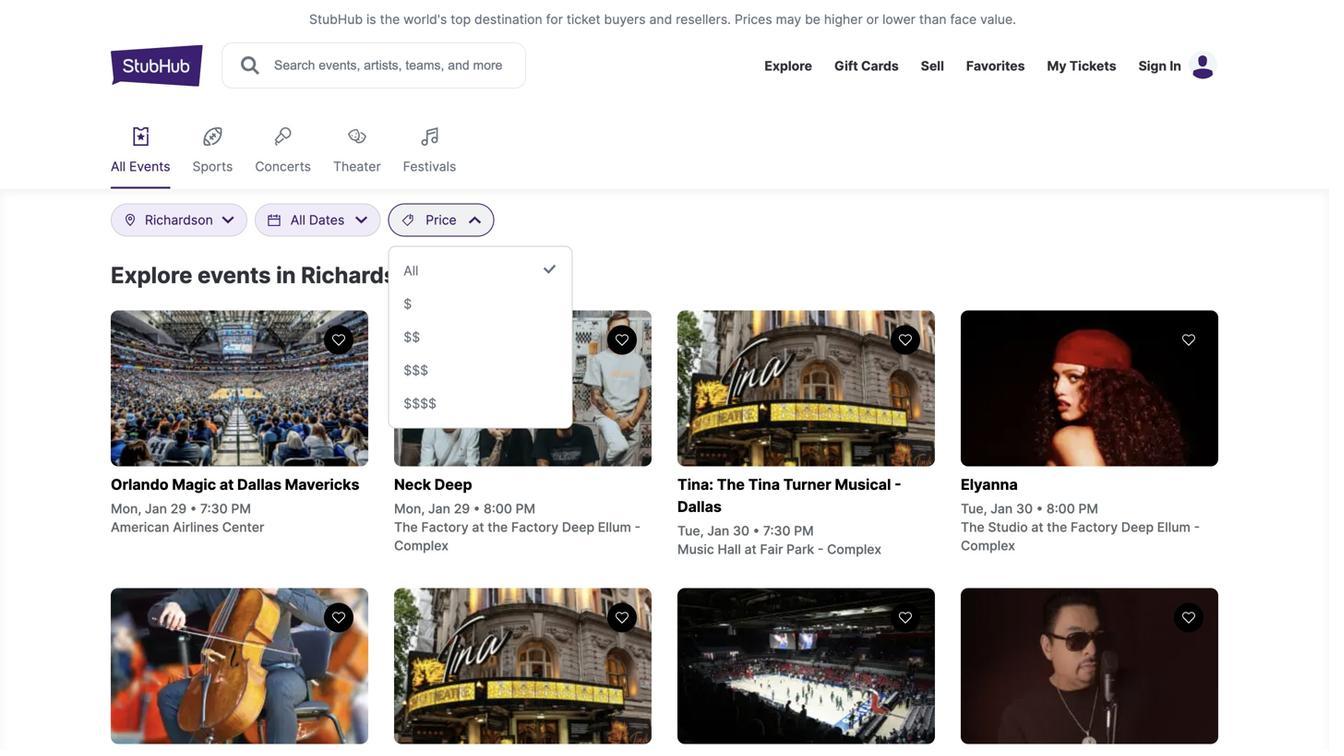 Task type: vqa. For each thing, say whether or not it's contained in the screenshot.
at
yes



Task type: locate. For each thing, give the bounding box(es) containing it.
0 vertical spatial 30
[[1017, 501, 1033, 517]]

8:00
[[484, 501, 512, 517], [1047, 501, 1076, 517]]

1 horizontal spatial tue,
[[961, 501, 988, 517]]

7:30 inside "tina: the tina turner musical - dallas tue, jan 30 • 7:30 pm music hall at fair park - complex"
[[764, 524, 791, 539]]

sell link
[[922, 58, 945, 74]]

dallas down tina:
[[678, 498, 722, 516]]

2 8:00 from the left
[[1047, 501, 1076, 517]]

the left tina
[[717, 476, 745, 494]]

explore
[[765, 58, 813, 74], [111, 262, 193, 289]]

29
[[171, 501, 187, 517], [454, 501, 470, 517]]

jan inside "tina: the tina turner musical - dallas tue, jan 30 • 7:30 pm music hall at fair park - complex"
[[708, 524, 730, 539]]

the inside elyanna tue, jan 30 • 8:00 pm the studio at the factory deep ellum - complex
[[1048, 520, 1068, 536]]

0 vertical spatial 7:30
[[200, 501, 228, 517]]

0 vertical spatial richardson
[[145, 212, 213, 228]]

0 horizontal spatial ellum
[[598, 520, 632, 536]]

orlando magic at dallas mavericks mon, jan 29 • 7:30 pm american airlines center
[[111, 476, 360, 536]]

lower
[[883, 12, 916, 27]]

tue, down elyanna
[[961, 501, 988, 517]]

$ $$
[[404, 296, 420, 345]]

jan
[[145, 501, 167, 517], [428, 501, 451, 517], [991, 501, 1013, 517], [708, 524, 730, 539]]

30 up hall
[[733, 524, 750, 539]]

1 horizontal spatial the
[[717, 476, 745, 494]]

1 mon, from the left
[[111, 501, 142, 517]]

0 horizontal spatial tue,
[[678, 524, 704, 539]]

8:00 inside elyanna tue, jan 30 • 8:00 pm the studio at the factory deep ellum - complex
[[1047, 501, 1076, 517]]

7:30 up airlines
[[200, 501, 228, 517]]

the left the studio
[[961, 520, 985, 536]]

factory inside elyanna tue, jan 30 • 8:00 pm the studio at the factory deep ellum - complex
[[1071, 520, 1119, 536]]

at inside elyanna tue, jan 30 • 8:00 pm the studio at the factory deep ellum - complex
[[1032, 520, 1044, 536]]

elyanna tue, jan 30 • 8:00 pm the studio at the factory deep ellum - complex
[[961, 476, 1201, 554]]

all up $
[[404, 263, 419, 279]]

buyers
[[605, 12, 646, 27]]

prices
[[735, 12, 773, 27]]

complex
[[394, 538, 449, 554], [961, 538, 1016, 554], [828, 542, 882, 558]]

1 horizontal spatial 29
[[454, 501, 470, 517]]

0 horizontal spatial 29
[[171, 501, 187, 517]]

•
[[190, 501, 197, 517], [474, 501, 481, 517], [1037, 501, 1044, 517], [753, 524, 760, 539]]

dallas inside "tina: the tina turner musical - dallas tue, jan 30 • 7:30 pm music hall at fair park - complex"
[[678, 498, 722, 516]]

tina:
[[678, 476, 714, 494]]

1 horizontal spatial 8:00
[[1047, 501, 1076, 517]]

jan up the studio
[[991, 501, 1013, 517]]

all events
[[111, 159, 170, 175]]

1 vertical spatial 30
[[733, 524, 750, 539]]

2 vertical spatial all
[[404, 263, 419, 279]]

is
[[367, 12, 376, 27]]

3 factory from the left
[[1071, 520, 1119, 536]]

0 horizontal spatial complex
[[394, 538, 449, 554]]

1 vertical spatial all
[[291, 212, 306, 228]]

7:30 up 'fair'
[[764, 524, 791, 539]]

tue, inside "tina: the tina turner musical - dallas tue, jan 30 • 7:30 pm music hall at fair park - complex"
[[678, 524, 704, 539]]

0 horizontal spatial dallas
[[237, 476, 282, 494]]

0 horizontal spatial richardson
[[145, 212, 213, 228]]

2 horizontal spatial complex
[[961, 538, 1016, 554]]

1 horizontal spatial richardson
[[301, 262, 424, 289]]

1 horizontal spatial 30
[[1017, 501, 1033, 517]]

1 factory from the left
[[422, 520, 469, 536]]

1 horizontal spatial explore
[[765, 58, 813, 74]]

price
[[426, 212, 457, 228]]

1 29 from the left
[[171, 501, 187, 517]]

richardson inside richardson button
[[145, 212, 213, 228]]

mon, down neck
[[394, 501, 425, 517]]

fair
[[761, 542, 784, 558]]

1 vertical spatial explore
[[111, 262, 193, 289]]

gift cards
[[835, 58, 899, 74]]

sign
[[1139, 58, 1167, 74]]

pm
[[231, 501, 251, 517], [516, 501, 536, 517], [1079, 501, 1099, 517], [794, 524, 814, 539]]

explore down richardson button at the left
[[111, 262, 193, 289]]

• inside orlando magic at dallas mavericks mon, jan 29 • 7:30 pm american airlines center
[[190, 501, 197, 517]]

1 horizontal spatial dallas
[[678, 498, 722, 516]]

richardson
[[145, 212, 213, 228], [301, 262, 424, 289]]

tue, up music
[[678, 524, 704, 539]]

the down neck
[[394, 520, 418, 536]]

2 horizontal spatial factory
[[1071, 520, 1119, 536]]

1 ellum from the left
[[598, 520, 632, 536]]

1 horizontal spatial complex
[[828, 542, 882, 558]]

for
[[546, 12, 563, 27]]

higher
[[825, 12, 863, 27]]

sell
[[922, 58, 945, 74]]

explore link
[[765, 58, 813, 74]]

explore down may
[[765, 58, 813, 74]]

jan up hall
[[708, 524, 730, 539]]

2 horizontal spatial deep
[[1122, 520, 1155, 536]]

mon, inside orlando magic at dallas mavericks mon, jan 29 • 7:30 pm american airlines center
[[111, 501, 142, 517]]

sign in link
[[1139, 58, 1182, 74]]

dallas inside orlando magic at dallas mavericks mon, jan 29 • 7:30 pm american airlines center
[[237, 476, 282, 494]]

richardson button
[[123, 205, 235, 236]]

at
[[220, 476, 234, 494], [472, 520, 484, 536], [1032, 520, 1044, 536], [745, 542, 757, 558]]

richardson down events
[[145, 212, 213, 228]]

all left events
[[111, 159, 126, 175]]

1 horizontal spatial ellum
[[1158, 520, 1191, 536]]

0 horizontal spatial 7:30
[[200, 501, 228, 517]]

complex right park
[[828, 542, 882, 558]]

deep
[[435, 476, 473, 494], [562, 520, 595, 536], [1122, 520, 1155, 536]]

complex inside "tina: the tina turner musical - dallas tue, jan 30 • 7:30 pm music hall at fair park - complex"
[[828, 542, 882, 558]]

the inside "tina: the tina turner musical - dallas tue, jan 30 • 7:30 pm music hall at fair park - complex"
[[717, 476, 745, 494]]

the
[[380, 12, 400, 27], [488, 520, 508, 536], [1048, 520, 1068, 536]]

all
[[111, 159, 126, 175], [291, 212, 306, 228], [404, 263, 419, 279]]

explore for explore link
[[765, 58, 813, 74]]

jan up american
[[145, 501, 167, 517]]

0 vertical spatial all
[[111, 159, 126, 175]]

1 horizontal spatial mon,
[[394, 501, 425, 517]]

richardson up $
[[301, 262, 424, 289]]

factory
[[422, 520, 469, 536], [512, 520, 559, 536], [1071, 520, 1119, 536]]

2 29 from the left
[[454, 501, 470, 517]]

the inside 'neck deep mon, jan 29 • 8:00 pm the factory at the factory deep ellum - complex'
[[394, 520, 418, 536]]

0 horizontal spatial explore
[[111, 262, 193, 289]]

center
[[222, 520, 264, 536]]

• inside "tina: the tina turner musical - dallas tue, jan 30 • 7:30 pm music hall at fair park - complex"
[[753, 524, 760, 539]]

the inside elyanna tue, jan 30 • 8:00 pm the studio at the factory deep ellum - complex
[[961, 520, 985, 536]]

neck
[[394, 476, 431, 494]]

mon,
[[111, 501, 142, 517], [394, 501, 425, 517]]

neck deep mon, jan 29 • 8:00 pm the factory at the factory deep ellum - complex
[[394, 476, 641, 554]]

2 horizontal spatial the
[[1048, 520, 1068, 536]]

complex down the studio
[[961, 538, 1016, 554]]

0 vertical spatial tue,
[[961, 501, 988, 517]]

tue,
[[961, 501, 988, 517], [678, 524, 704, 539]]

29 inside 'neck deep mon, jan 29 • 8:00 pm the factory at the factory deep ellum - complex'
[[454, 501, 470, 517]]

2 horizontal spatial the
[[961, 520, 985, 536]]

jan down neck
[[428, 501, 451, 517]]

1 horizontal spatial 7:30
[[764, 524, 791, 539]]

$
[[404, 296, 412, 312]]

dallas up center
[[237, 476, 282, 494]]

value.
[[981, 12, 1017, 27]]

30 up the studio
[[1017, 501, 1033, 517]]

1 horizontal spatial factory
[[512, 520, 559, 536]]

complex inside elyanna tue, jan 30 • 8:00 pm the studio at the factory deep ellum - complex
[[961, 538, 1016, 554]]

the
[[717, 476, 745, 494], [394, 520, 418, 536], [961, 520, 985, 536]]

at inside 'neck deep mon, jan 29 • 8:00 pm the factory at the factory deep ellum - complex'
[[472, 520, 484, 536]]

ticket
[[567, 12, 601, 27]]

sports
[[193, 159, 233, 175]]

1 vertical spatial richardson
[[301, 262, 424, 289]]

$$$
[[404, 363, 429, 379]]

may
[[776, 12, 802, 27]]

ellum
[[598, 520, 632, 536], [1158, 520, 1191, 536]]

complex down neck
[[394, 538, 449, 554]]

mon, inside 'neck deep mon, jan 29 • 8:00 pm the factory at the factory deep ellum - complex'
[[394, 501, 425, 517]]

resellers.
[[676, 12, 731, 27]]

0 vertical spatial explore
[[765, 58, 813, 74]]

0 vertical spatial dallas
[[237, 476, 282, 494]]

30 inside "tina: the tina turner musical - dallas tue, jan 30 • 7:30 pm music hall at fair park - complex"
[[733, 524, 750, 539]]

0 horizontal spatial 8:00
[[484, 501, 512, 517]]

7:30
[[200, 501, 228, 517], [764, 524, 791, 539]]

1 horizontal spatial all
[[291, 212, 306, 228]]

festivals
[[403, 159, 457, 175]]

1 vertical spatial dallas
[[678, 498, 722, 516]]

2 ellum from the left
[[1158, 520, 1191, 536]]

• inside 'neck deep mon, jan 29 • 8:00 pm the factory at the factory deep ellum - complex'
[[474, 501, 481, 517]]

mon, up american
[[111, 501, 142, 517]]

1 vertical spatial 7:30
[[764, 524, 791, 539]]

all left dates
[[291, 212, 306, 228]]

1 vertical spatial tue,
[[678, 524, 704, 539]]

29 inside orlando magic at dallas mavericks mon, jan 29 • 7:30 pm american airlines center
[[171, 501, 187, 517]]

events
[[198, 262, 271, 289]]

or
[[867, 12, 879, 27]]

0 horizontal spatial mon,
[[111, 501, 142, 517]]

2 mon, from the left
[[394, 501, 425, 517]]

- inside 'neck deep mon, jan 29 • 8:00 pm the factory at the factory deep ellum - complex'
[[635, 520, 641, 536]]

dallas
[[237, 476, 282, 494], [678, 498, 722, 516]]

$$$$
[[404, 396, 437, 412]]

1 horizontal spatial the
[[488, 520, 508, 536]]

30 inside elyanna tue, jan 30 • 8:00 pm the studio at the factory deep ellum - complex
[[1017, 501, 1033, 517]]

explore events in richardson
[[111, 262, 424, 289]]

0 horizontal spatial the
[[394, 520, 418, 536]]

0 horizontal spatial 30
[[733, 524, 750, 539]]

2 horizontal spatial all
[[404, 263, 419, 279]]

magic
[[172, 476, 216, 494]]

-
[[895, 476, 902, 494], [635, 520, 641, 536], [1195, 520, 1201, 536], [818, 542, 824, 558]]

0 horizontal spatial all
[[111, 159, 126, 175]]

1 8:00 from the left
[[484, 501, 512, 517]]

0 horizontal spatial factory
[[422, 520, 469, 536]]

30
[[1017, 501, 1033, 517], [733, 524, 750, 539]]



Task type: describe. For each thing, give the bounding box(es) containing it.
top
[[451, 12, 471, 27]]

gift
[[835, 58, 859, 74]]

in
[[276, 262, 296, 289]]

pm inside orlando magic at dallas mavericks mon, jan 29 • 7:30 pm american airlines center
[[231, 501, 251, 517]]

all for all events
[[111, 159, 126, 175]]

price button
[[388, 204, 495, 237]]

favorites
[[967, 58, 1026, 74]]

all for all dates
[[291, 212, 306, 228]]

concerts
[[255, 159, 311, 175]]

ellum inside elyanna tue, jan 30 • 8:00 pm the studio at the factory deep ellum - complex
[[1158, 520, 1191, 536]]

deep inside elyanna tue, jan 30 • 8:00 pm the studio at the factory deep ellum - complex
[[1122, 520, 1155, 536]]

pm inside 'neck deep mon, jan 29 • 8:00 pm the factory at the factory deep ellum - complex'
[[516, 501, 536, 517]]

than
[[920, 12, 947, 27]]

park
[[787, 542, 815, 558]]

7:30 inside orlando magic at dallas mavericks mon, jan 29 • 7:30 pm american airlines center
[[200, 501, 228, 517]]

orlando
[[111, 476, 169, 494]]

world's
[[404, 12, 447, 27]]

at inside "tina: the tina turner musical - dallas tue, jan 30 • 7:30 pm music hall at fair park - complex"
[[745, 542, 757, 558]]

events
[[129, 159, 170, 175]]

hall
[[718, 542, 741, 558]]

my
[[1048, 58, 1067, 74]]

destination
[[475, 12, 543, 27]]

tickets
[[1070, 58, 1117, 74]]

Search events, artists, teams, and more field
[[272, 55, 509, 76]]

my tickets link
[[1048, 58, 1117, 74]]

2 factory from the left
[[512, 520, 559, 536]]

tina: the tina turner musical - dallas tue, jan 30 • 7:30 pm music hall at fair park - complex
[[678, 476, 902, 558]]

stubhub
[[309, 12, 363, 27]]

american
[[111, 520, 170, 536]]

pm inside "tina: the tina turner musical - dallas tue, jan 30 • 7:30 pm music hall at fair park - complex"
[[794, 524, 814, 539]]

$$
[[404, 330, 420, 345]]

jan inside elyanna tue, jan 30 • 8:00 pm the studio at the factory deep ellum - complex
[[991, 501, 1013, 517]]

jan inside orlando magic at dallas mavericks mon, jan 29 • 7:30 pm american airlines center
[[145, 501, 167, 517]]

dates
[[309, 212, 345, 228]]

tina
[[749, 476, 780, 494]]

music
[[678, 542, 715, 558]]

all dates
[[291, 212, 345, 228]]

musical
[[835, 476, 892, 494]]

0 horizontal spatial the
[[380, 12, 400, 27]]

studio
[[989, 520, 1029, 536]]

cards
[[862, 58, 899, 74]]

the inside 'neck deep mon, jan 29 • 8:00 pm the factory at the factory deep ellum - complex'
[[488, 520, 508, 536]]

elyanna
[[961, 476, 1018, 494]]

favorites link
[[967, 58, 1026, 74]]

turner
[[784, 476, 832, 494]]

at inside orlando magic at dallas mavericks mon, jan 29 • 7:30 pm american airlines center
[[220, 476, 234, 494]]

0 horizontal spatial deep
[[435, 476, 473, 494]]

my tickets
[[1048, 58, 1117, 74]]

stubhub image
[[111, 42, 203, 89]]

explore for explore events in richardson
[[111, 262, 193, 289]]

tue, inside elyanna tue, jan 30 • 8:00 pm the studio at the factory deep ellum - complex
[[961, 501, 988, 517]]

stubhub is the world's top destination for ticket buyers and resellers. prices may be higher or lower than face value.
[[309, 12, 1017, 27]]

8:00 inside 'neck deep mon, jan 29 • 8:00 pm the factory at the factory deep ellum - complex'
[[484, 501, 512, 517]]

sign in
[[1139, 58, 1182, 74]]

in
[[1170, 58, 1182, 74]]

ellum inside 'neck deep mon, jan 29 • 8:00 pm the factory at the factory deep ellum - complex'
[[598, 520, 632, 536]]

face
[[951, 12, 977, 27]]

complex inside 'neck deep mon, jan 29 • 8:00 pm the factory at the factory deep ellum - complex'
[[394, 538, 449, 554]]

- inside elyanna tue, jan 30 • 8:00 pm the studio at the factory deep ellum - complex
[[1195, 520, 1201, 536]]

theater
[[333, 159, 381, 175]]

and
[[650, 12, 673, 27]]

gift cards link
[[835, 58, 899, 74]]

pm inside elyanna tue, jan 30 • 8:00 pm the studio at the factory deep ellum - complex
[[1079, 501, 1099, 517]]

be
[[805, 12, 821, 27]]

• inside elyanna tue, jan 30 • 8:00 pm the studio at the factory deep ellum - complex
[[1037, 501, 1044, 517]]

jan inside 'neck deep mon, jan 29 • 8:00 pm the factory at the factory deep ellum - complex'
[[428, 501, 451, 517]]

airlines
[[173, 520, 219, 536]]

1 horizontal spatial deep
[[562, 520, 595, 536]]

mavericks
[[285, 476, 360, 494]]



